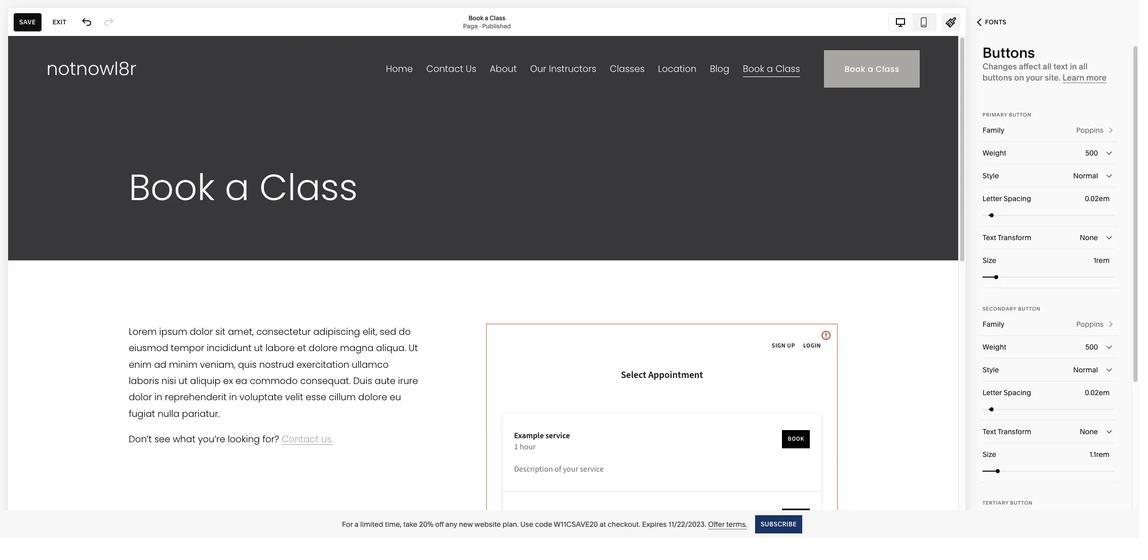 Task type: vqa. For each thing, say whether or not it's contained in the screenshot.
the Use
yes



Task type: describe. For each thing, give the bounding box(es) containing it.
2 all from the left
[[1080, 61, 1088, 71]]

size range field for primary button
[[983, 266, 1116, 288]]

button for tertiary button
[[1011, 500, 1033, 506]]

buttons
[[983, 44, 1036, 61]]

site.
[[1046, 72, 1061, 83]]

letter for primary button
[[983, 194, 1003, 203]]

a for for
[[355, 520, 359, 529]]

page
[[463, 22, 478, 30]]

subscribe
[[762, 520, 798, 528]]

expires
[[643, 520, 667, 529]]

save button
[[14, 13, 41, 31]]

learn
[[1063, 72, 1085, 83]]

spacing for primary
[[1004, 194, 1032, 203]]

style for secondary button
[[983, 365, 1000, 375]]

book
[[469, 14, 484, 22]]

affect
[[1020, 61, 1042, 71]]

website
[[475, 520, 501, 529]]

size text field for secondary button
[[1090, 449, 1113, 460]]

normal for primary button
[[1074, 171, 1099, 180]]

transform for secondary
[[998, 427, 1032, 436]]

weight for secondary button
[[983, 343, 1007, 352]]

size range field for secondary button
[[983, 460, 1116, 482]]

new
[[459, 520, 473, 529]]

w11csave20
[[554, 520, 598, 529]]

style for primary button
[[983, 171, 1000, 180]]

your
[[1027, 72, 1044, 83]]

class
[[490, 14, 506, 22]]

family for secondary
[[983, 320, 1005, 329]]

tertiary
[[983, 500, 1009, 506]]

a for book
[[485, 14, 489, 22]]

text
[[1054, 61, 1069, 71]]

learn more
[[1063, 72, 1108, 83]]

normal for secondary button
[[1074, 365, 1099, 375]]

text for primary button
[[983, 233, 997, 242]]

letter spacing text field for primary button
[[1086, 193, 1113, 204]]

secondary
[[983, 306, 1017, 312]]

letter spacing for primary
[[983, 194, 1032, 203]]



Task type: locate. For each thing, give the bounding box(es) containing it.
500 for secondary button
[[1086, 343, 1099, 352]]

2 style from the top
[[983, 365, 1000, 375]]

2 size range field from the top
[[983, 460, 1116, 482]]

take
[[404, 520, 418, 529]]

1 letter from the top
[[983, 194, 1003, 203]]

1 horizontal spatial a
[[485, 14, 489, 22]]

all
[[1044, 61, 1052, 71], [1080, 61, 1088, 71]]

button right primary
[[1010, 112, 1032, 118]]

subscribe button
[[756, 515, 803, 533]]

letter for secondary button
[[983, 388, 1003, 397]]

Letter Spacing text field
[[1086, 193, 1113, 204], [1086, 387, 1113, 398]]

offer
[[709, 520, 725, 529]]

spacing for secondary
[[1004, 388, 1032, 397]]

1 vertical spatial letter spacing range field
[[983, 398, 1116, 420]]

1 weight from the top
[[983, 149, 1007, 158]]

primary button
[[983, 112, 1032, 118]]

button
[[1010, 112, 1032, 118], [1019, 306, 1041, 312], [1011, 500, 1033, 506]]

limited
[[360, 520, 384, 529]]

size for secondary button
[[983, 450, 997, 459]]

0 horizontal spatial a
[[355, 520, 359, 529]]

500
[[1086, 149, 1099, 158], [1086, 343, 1099, 352]]

1 vertical spatial letter spacing text field
[[1086, 387, 1113, 398]]

use
[[521, 520, 534, 529]]

Letter Spacing range field
[[983, 204, 1116, 226], [983, 398, 1116, 420]]

published
[[482, 22, 511, 30]]

family down secondary
[[983, 320, 1005, 329]]

offer terms. link
[[709, 520, 748, 529]]

0 vertical spatial spacing
[[1004, 194, 1032, 203]]

size for primary button
[[983, 256, 997, 265]]

none for primary button
[[1081, 233, 1099, 242]]

family
[[983, 126, 1005, 135], [983, 320, 1005, 329]]

text
[[983, 233, 997, 242], [983, 427, 997, 436]]

2 none from the top
[[1081, 427, 1099, 436]]

500 for primary button
[[1086, 149, 1099, 158]]

spacing
[[1004, 194, 1032, 203], [1004, 388, 1032, 397]]

0 vertical spatial weight
[[983, 149, 1007, 158]]

1 transform from the top
[[998, 233, 1032, 242]]

0 vertical spatial family
[[983, 126, 1005, 135]]

button right secondary
[[1019, 306, 1041, 312]]

for
[[342, 520, 353, 529]]

any
[[446, 520, 458, 529]]

2 vertical spatial button
[[1011, 500, 1033, 506]]

1 letter spacing text field from the top
[[1086, 193, 1113, 204]]

1 letter spacing range field from the top
[[983, 204, 1116, 226]]

2 text from the top
[[983, 427, 997, 436]]

2 poppins from the top
[[1077, 320, 1104, 329]]

1 style from the top
[[983, 171, 1000, 180]]

letter spacing range field for secondary button
[[983, 398, 1116, 420]]

1 letter spacing from the top
[[983, 194, 1032, 203]]

fonts button
[[967, 11, 1018, 33]]

0 vertical spatial letter spacing
[[983, 194, 1032, 203]]

weight down secondary
[[983, 343, 1007, 352]]

1 vertical spatial letter
[[983, 388, 1003, 397]]

plan.
[[503, 520, 519, 529]]

button for secondary button
[[1019, 306, 1041, 312]]

2 family from the top
[[983, 320, 1005, 329]]

size up secondary
[[983, 256, 997, 265]]

1 vertical spatial normal
[[1074, 365, 1099, 375]]

1 500 from the top
[[1086, 149, 1099, 158]]

0 vertical spatial size
[[983, 256, 997, 265]]

1 poppins from the top
[[1077, 126, 1104, 135]]

at
[[600, 520, 606, 529]]

exit button
[[47, 13, 72, 31]]

1 vertical spatial size
[[983, 450, 997, 459]]

a inside "book a class page · published"
[[485, 14, 489, 22]]

transform
[[998, 233, 1032, 242], [998, 427, 1032, 436]]

2 spacing from the top
[[1004, 388, 1032, 397]]

text transform
[[983, 233, 1032, 242], [983, 427, 1032, 436]]

off
[[435, 520, 444, 529]]

0 vertical spatial text transform
[[983, 233, 1032, 242]]

1 none from the top
[[1081, 233, 1099, 242]]

primary
[[983, 112, 1008, 118]]

button right the tertiary
[[1011, 500, 1033, 506]]

0 vertical spatial poppins
[[1077, 126, 1104, 135]]

in
[[1071, 61, 1078, 71]]

family down primary
[[983, 126, 1005, 135]]

Size range field
[[983, 266, 1116, 288], [983, 460, 1116, 482]]

none
[[1081, 233, 1099, 242], [1081, 427, 1099, 436]]

normal
[[1074, 171, 1099, 180], [1074, 365, 1099, 375]]

letter
[[983, 194, 1003, 203], [983, 388, 1003, 397]]

text transform for secondary
[[983, 427, 1032, 436]]

poppins for secondary button
[[1077, 320, 1104, 329]]

none for secondary button
[[1081, 427, 1099, 436]]

Size text field
[[1094, 255, 1113, 266], [1090, 449, 1113, 460]]

1 family from the top
[[983, 126, 1005, 135]]

size
[[983, 256, 997, 265], [983, 450, 997, 459]]

size text field for primary button
[[1094, 255, 1113, 266]]

0 vertical spatial letter spacing range field
[[983, 204, 1116, 226]]

0 vertical spatial size range field
[[983, 266, 1116, 288]]

tab list
[[890, 14, 936, 30]]

1 normal from the top
[[1074, 171, 1099, 180]]

transform for primary
[[998, 233, 1032, 242]]

fonts
[[986, 18, 1007, 26]]

letter spacing for secondary
[[983, 388, 1032, 397]]

2 letter spacing range field from the top
[[983, 398, 1116, 420]]

exit
[[53, 18, 66, 26]]

0 vertical spatial style
[[983, 171, 1000, 180]]

1 vertical spatial family
[[983, 320, 1005, 329]]

1 size from the top
[[983, 256, 997, 265]]

family for primary
[[983, 126, 1005, 135]]

1 text from the top
[[983, 233, 997, 242]]

letter spacing range field for primary button
[[983, 204, 1116, 226]]

1 vertical spatial button
[[1019, 306, 1041, 312]]

time,
[[385, 520, 402, 529]]

1 horizontal spatial all
[[1080, 61, 1088, 71]]

poppins
[[1077, 126, 1104, 135], [1077, 320, 1104, 329]]

0 vertical spatial none
[[1081, 233, 1099, 242]]

all up site.
[[1044, 61, 1052, 71]]

letter spacing
[[983, 194, 1032, 203], [983, 388, 1032, 397]]

book a class page · published
[[463, 14, 511, 30]]

a
[[485, 14, 489, 22], [355, 520, 359, 529]]

0 vertical spatial letter
[[983, 194, 1003, 203]]

2 letter spacing from the top
[[983, 388, 1032, 397]]

20%
[[419, 520, 434, 529]]

1 vertical spatial style
[[983, 365, 1000, 375]]

1 vertical spatial text
[[983, 427, 997, 436]]

11/22/2023.
[[669, 520, 707, 529]]

2 weight from the top
[[983, 343, 1007, 352]]

button for primary button
[[1010, 112, 1032, 118]]

1 vertical spatial text transform
[[983, 427, 1032, 436]]

2 500 from the top
[[1086, 343, 1099, 352]]

0 vertical spatial a
[[485, 14, 489, 22]]

None field
[[983, 142, 1116, 164], [983, 165, 1116, 187], [983, 227, 1116, 249], [983, 336, 1116, 358], [983, 359, 1116, 381], [983, 421, 1116, 443], [983, 142, 1116, 164], [983, 165, 1116, 187], [983, 227, 1116, 249], [983, 336, 1116, 358], [983, 359, 1116, 381], [983, 421, 1116, 443]]

1 vertical spatial transform
[[998, 427, 1032, 436]]

·
[[480, 22, 481, 30]]

checkout.
[[608, 520, 641, 529]]

1 spacing from the top
[[1004, 194, 1032, 203]]

weight
[[983, 149, 1007, 158], [983, 343, 1007, 352]]

for a limited time, take 20% off any new website plan. use code w11csave20 at checkout. expires 11/22/2023. offer terms.
[[342, 520, 748, 529]]

letter spacing text field for secondary button
[[1086, 387, 1113, 398]]

2 size from the top
[[983, 450, 997, 459]]

weight for primary button
[[983, 149, 1007, 158]]

1 vertical spatial 500
[[1086, 343, 1099, 352]]

1 vertical spatial none
[[1081, 427, 1099, 436]]

terms.
[[727, 520, 748, 529]]

1 text transform from the top
[[983, 233, 1032, 242]]

2 normal from the top
[[1074, 365, 1099, 375]]

1 vertical spatial letter spacing
[[983, 388, 1032, 397]]

1 vertical spatial spacing
[[1004, 388, 1032, 397]]

secondary button
[[983, 306, 1041, 312]]

1 vertical spatial size text field
[[1090, 449, 1113, 460]]

1 size range field from the top
[[983, 266, 1116, 288]]

code
[[535, 520, 553, 529]]

0 vertical spatial text
[[983, 233, 997, 242]]

1 vertical spatial size range field
[[983, 460, 1116, 482]]

a right for
[[355, 520, 359, 529]]

0 vertical spatial transform
[[998, 233, 1032, 242]]

text transform for primary
[[983, 233, 1032, 242]]

poppins for primary button
[[1077, 126, 1104, 135]]

1 vertical spatial poppins
[[1077, 320, 1104, 329]]

1 vertical spatial weight
[[983, 343, 1007, 352]]

changes affect all text in all buttons on your site.
[[983, 61, 1088, 83]]

learn more link
[[1063, 72, 1108, 83]]

0 vertical spatial normal
[[1074, 171, 1099, 180]]

0 horizontal spatial all
[[1044, 61, 1052, 71]]

all right in
[[1080, 61, 1088, 71]]

2 text transform from the top
[[983, 427, 1032, 436]]

1 vertical spatial a
[[355, 520, 359, 529]]

save
[[19, 18, 36, 26]]

text for secondary button
[[983, 427, 997, 436]]

0 vertical spatial button
[[1010, 112, 1032, 118]]

weight down primary
[[983, 149, 1007, 158]]

0 vertical spatial size text field
[[1094, 255, 1113, 266]]

changes
[[983, 61, 1018, 71]]

2 letter from the top
[[983, 388, 1003, 397]]

tertiary button
[[983, 500, 1033, 506]]

on
[[1015, 72, 1025, 83]]

0 vertical spatial 500
[[1086, 149, 1099, 158]]

a right book
[[485, 14, 489, 22]]

buttons
[[983, 72, 1013, 83]]

style
[[983, 171, 1000, 180], [983, 365, 1000, 375]]

1 all from the left
[[1044, 61, 1052, 71]]

more
[[1087, 72, 1108, 83]]

size up the tertiary
[[983, 450, 997, 459]]

2 letter spacing text field from the top
[[1086, 387, 1113, 398]]

2 transform from the top
[[998, 427, 1032, 436]]

0 vertical spatial letter spacing text field
[[1086, 193, 1113, 204]]



